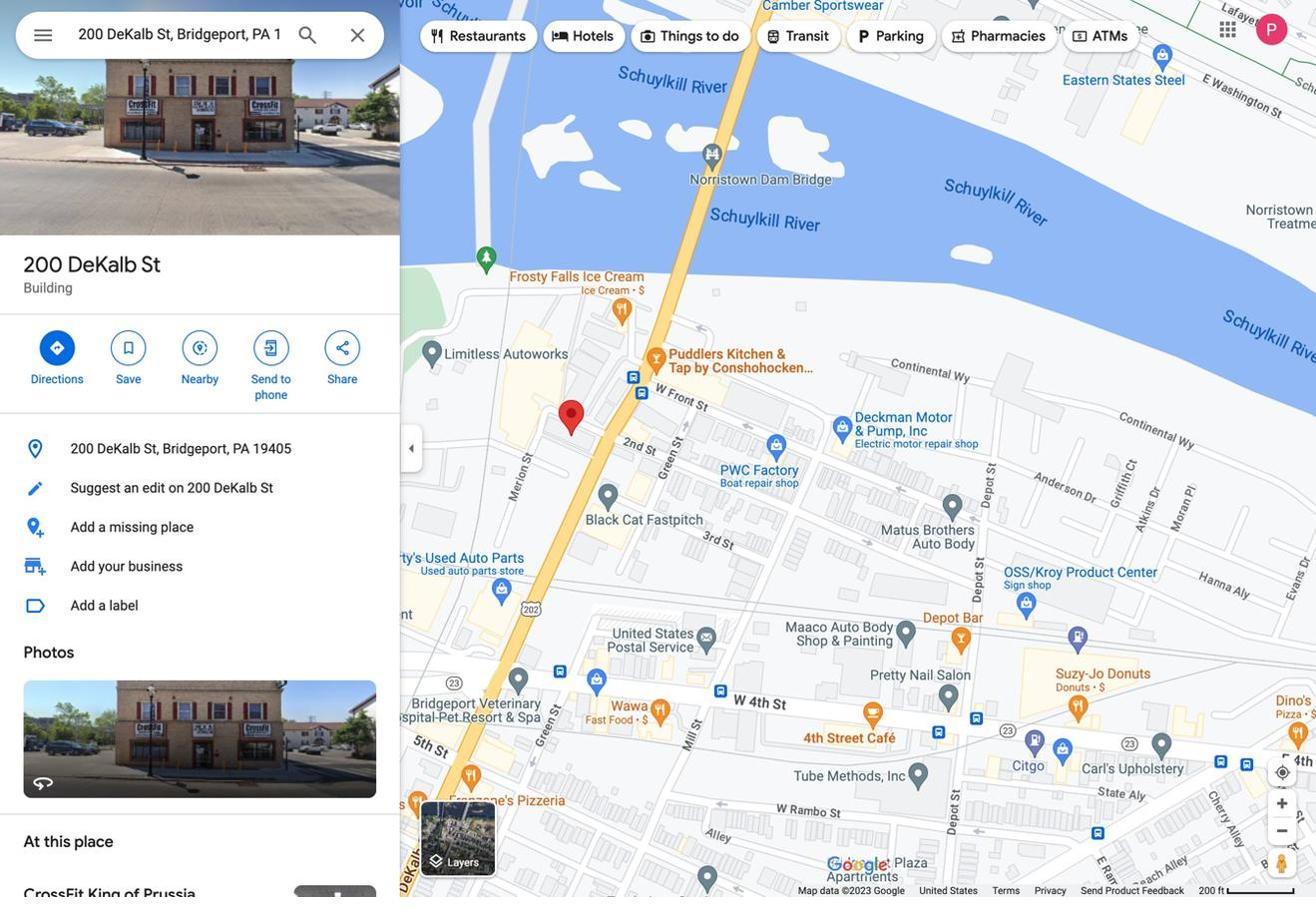 Task type: describe. For each thing, give the bounding box(es) containing it.
directions
[[31, 373, 84, 387]]

dekalb inside button
[[214, 481, 258, 497]]

actions for 200 dekalb st region
[[0, 315, 401, 414]]

add a label button
[[0, 588, 401, 627]]


[[767, 26, 785, 47]]


[[335, 338, 352, 360]]

 search field
[[16, 12, 385, 63]]

place inside add a missing place button
[[161, 520, 194, 537]]

send for send product feedback
[[1084, 887, 1106, 899]]

atms
[[1096, 28, 1131, 45]]

add for add a missing place
[[71, 520, 95, 537]]

 parking
[[857, 26, 927, 47]]

layers
[[449, 858, 481, 871]]

show your location image
[[1278, 766, 1295, 783]]


[[192, 338, 209, 360]]

add for add your business
[[71, 560, 95, 576]]


[[952, 26, 970, 47]]

add a missing place
[[71, 520, 194, 537]]

200 ft button
[[1202, 887, 1299, 899]]

200 for 200 ft
[[1202, 887, 1219, 899]]

add a label
[[71, 599, 139, 615]]

suggest an edit on 200 dekalb st button
[[0, 470, 401, 509]]

building
[[24, 281, 73, 297]]

transit
[[789, 28, 832, 45]]

pharmacies
[[974, 28, 1049, 45]]

1 vertical spatial place
[[75, 834, 114, 854]]

this
[[44, 834, 71, 854]]

united states button
[[922, 887, 981, 899]]

collapse side panel image
[[402, 439, 424, 460]]

200 dekalb st building
[[24, 252, 161, 297]]

19405
[[254, 442, 292, 458]]

business
[[129, 560, 183, 576]]

at this place
[[24, 834, 114, 854]]

 transit
[[767, 26, 832, 47]]

privacy
[[1038, 887, 1069, 899]]

terms button
[[995, 887, 1023, 899]]

edit
[[143, 481, 166, 497]]

dekalb for st,
[[97, 442, 141, 458]]

st inside button
[[261, 481, 274, 497]]

 hotels
[[553, 26, 615, 47]]


[[857, 26, 875, 47]]

show street view coverage image
[[1272, 850, 1300, 880]]

product
[[1109, 887, 1143, 899]]

200 dekalb st, bridgeport, pa 19405
[[71, 442, 292, 458]]

suggest an edit on 200 dekalb st
[[71, 481, 274, 497]]

add for add a label
[[71, 599, 95, 615]]

st,
[[144, 442, 160, 458]]

200 DeKalb St, Bridgeport, PA 19405 field
[[16, 12, 385, 59]]

send for send to phone
[[252, 373, 279, 387]]

pa
[[233, 442, 250, 458]]

bridgeport,
[[163, 442, 230, 458]]

ft
[[1221, 887, 1228, 899]]

label
[[110, 599, 139, 615]]

nearby
[[182, 373, 219, 387]]

do
[[725, 28, 741, 45]]

st inside 200 dekalb st building
[[142, 252, 161, 279]]

terms
[[995, 887, 1023, 899]]

none field inside the 200 dekalb st, bridgeport, pa 19405 field
[[79, 23, 281, 46]]



Task type: locate. For each thing, give the bounding box(es) containing it.
200 ft
[[1202, 887, 1228, 899]]

united states
[[922, 887, 981, 899]]

200 for 200 dekalb st, bridgeport, pa 19405
[[71, 442, 94, 458]]

1 horizontal spatial place
[[161, 520, 194, 537]]

google maps element
[[0, 0, 1320, 899]]

1 horizontal spatial send
[[1084, 887, 1106, 899]]

phone
[[256, 389, 288, 403]]

0 vertical spatial st
[[142, 252, 161, 279]]

1 vertical spatial add
[[71, 560, 95, 576]]

parking
[[879, 28, 927, 45]]

a
[[99, 520, 106, 537], [99, 599, 106, 615]]

google
[[876, 887, 907, 899]]


[[31, 21, 55, 50]]

0 vertical spatial dekalb
[[68, 252, 137, 279]]

send product feedback button
[[1084, 887, 1188, 899]]


[[120, 338, 138, 360]]

photos
[[24, 644, 74, 664]]


[[641, 26, 659, 47]]

a left label
[[99, 599, 106, 615]]

©2023
[[844, 887, 874, 899]]

1 vertical spatial a
[[99, 599, 106, 615]]

send to phone
[[252, 373, 292, 403]]

map data ©2023 google
[[800, 887, 907, 899]]

dekalb
[[68, 252, 137, 279], [97, 442, 141, 458], [214, 481, 258, 497]]

footer inside google maps element
[[800, 887, 1202, 899]]

suggest
[[71, 481, 121, 497]]

0 horizontal spatial place
[[75, 834, 114, 854]]

hotels
[[575, 28, 615, 45]]

1 horizontal spatial st
[[261, 481, 274, 497]]


[[1074, 26, 1092, 47]]

data
[[822, 887, 842, 899]]

add left label
[[71, 599, 95, 615]]

united
[[922, 887, 950, 899]]

send up phone
[[252, 373, 279, 387]]

2 vertical spatial add
[[71, 599, 95, 615]]

to
[[708, 28, 721, 45], [281, 373, 292, 387]]

 restaurants
[[430, 26, 527, 47]]

send inside button
[[1084, 887, 1106, 899]]

1 vertical spatial st
[[261, 481, 274, 497]]

3 add from the top
[[71, 599, 95, 615]]

zoom out image
[[1279, 826, 1293, 840]]

1 add from the top
[[71, 520, 95, 537]]

0 horizontal spatial send
[[252, 373, 279, 387]]

map
[[800, 887, 820, 899]]

share
[[329, 373, 359, 387]]

dekalb for st
[[68, 252, 137, 279]]

add a missing place button
[[0, 509, 401, 548]]

200 right on
[[188, 481, 211, 497]]

dekalb left st,
[[97, 442, 141, 458]]

dekalb down pa
[[214, 481, 258, 497]]

0 vertical spatial a
[[99, 520, 106, 537]]

a for label
[[99, 599, 106, 615]]

footer containing map data ©2023 google
[[800, 887, 1202, 899]]

0 vertical spatial to
[[708, 28, 721, 45]]

restaurants
[[451, 28, 527, 45]]

to inside  things to do
[[708, 28, 721, 45]]

add
[[71, 520, 95, 537], [71, 560, 95, 576], [71, 599, 95, 615]]

add your business link
[[0, 548, 401, 588]]

add your business
[[71, 560, 183, 576]]

1 horizontal spatial to
[[708, 28, 721, 45]]

1 vertical spatial send
[[1084, 887, 1106, 899]]

on
[[169, 481, 184, 497]]

to up phone
[[281, 373, 292, 387]]

footer
[[800, 887, 1202, 899]]

send product feedback
[[1084, 887, 1188, 899]]

1 a from the top
[[99, 520, 106, 537]]

0 horizontal spatial to
[[281, 373, 292, 387]]

 things to do
[[641, 26, 741, 47]]

1 vertical spatial dekalb
[[97, 442, 141, 458]]

google account: payton hansen  
(payton.hansen@adept.ai) image
[[1260, 14, 1291, 45]]

2 vertical spatial dekalb
[[214, 481, 258, 497]]

200 up building
[[24, 252, 63, 279]]

200 dekalb st, bridgeport, pa 19405 button
[[0, 430, 401, 470]]

add down suggest
[[71, 520, 95, 537]]

to inside send to phone
[[281, 373, 292, 387]]

200 inside 200 dekalb st building
[[24, 252, 63, 279]]

200 inside button
[[188, 481, 211, 497]]

dekalb inside 200 dekalb st building
[[68, 252, 137, 279]]

200
[[24, 252, 63, 279], [71, 442, 94, 458], [188, 481, 211, 497], [1202, 887, 1219, 899]]


[[263, 338, 281, 360]]

200 left ft
[[1202, 887, 1219, 899]]

send left product
[[1084, 887, 1106, 899]]

a left the missing
[[99, 520, 106, 537]]

2 add from the top
[[71, 560, 95, 576]]

add left the your
[[71, 560, 95, 576]]

a for missing
[[99, 520, 106, 537]]

place down on
[[161, 520, 194, 537]]

states
[[953, 887, 981, 899]]

zoom in image
[[1279, 798, 1293, 813]]

your
[[99, 560, 125, 576]]

send inside send to phone
[[252, 373, 279, 387]]

place
[[161, 520, 194, 537], [75, 834, 114, 854]]

save
[[116, 373, 142, 387]]

an
[[124, 481, 139, 497]]

dekalb inside "button"
[[97, 442, 141, 458]]

200 inside "button"
[[71, 442, 94, 458]]

1 vertical spatial to
[[281, 373, 292, 387]]


[[553, 26, 571, 47]]

feedback
[[1145, 887, 1188, 899]]

None field
[[79, 23, 281, 46]]

0 vertical spatial place
[[161, 520, 194, 537]]

send
[[252, 373, 279, 387], [1084, 887, 1106, 899]]

dekalb up building
[[68, 252, 137, 279]]

200 dekalb st main content
[[0, 0, 401, 899]]

place right this
[[75, 834, 114, 854]]

st
[[142, 252, 161, 279], [261, 481, 274, 497]]

privacy button
[[1038, 887, 1069, 899]]

0 vertical spatial send
[[252, 373, 279, 387]]

things
[[663, 28, 705, 45]]

 atms
[[1074, 26, 1131, 47]]

2 a from the top
[[99, 599, 106, 615]]

0 horizontal spatial st
[[142, 252, 161, 279]]

200 up suggest
[[71, 442, 94, 458]]

200 for 200 dekalb st building
[[24, 252, 63, 279]]


[[430, 26, 447, 47]]

 pharmacies
[[952, 26, 1049, 47]]

to left do
[[708, 28, 721, 45]]


[[49, 338, 66, 360]]

missing
[[110, 520, 158, 537]]

 button
[[16, 12, 71, 63]]

0 vertical spatial add
[[71, 520, 95, 537]]

at
[[24, 834, 40, 854]]



Task type: vqa. For each thing, say whether or not it's contained in the screenshot.


